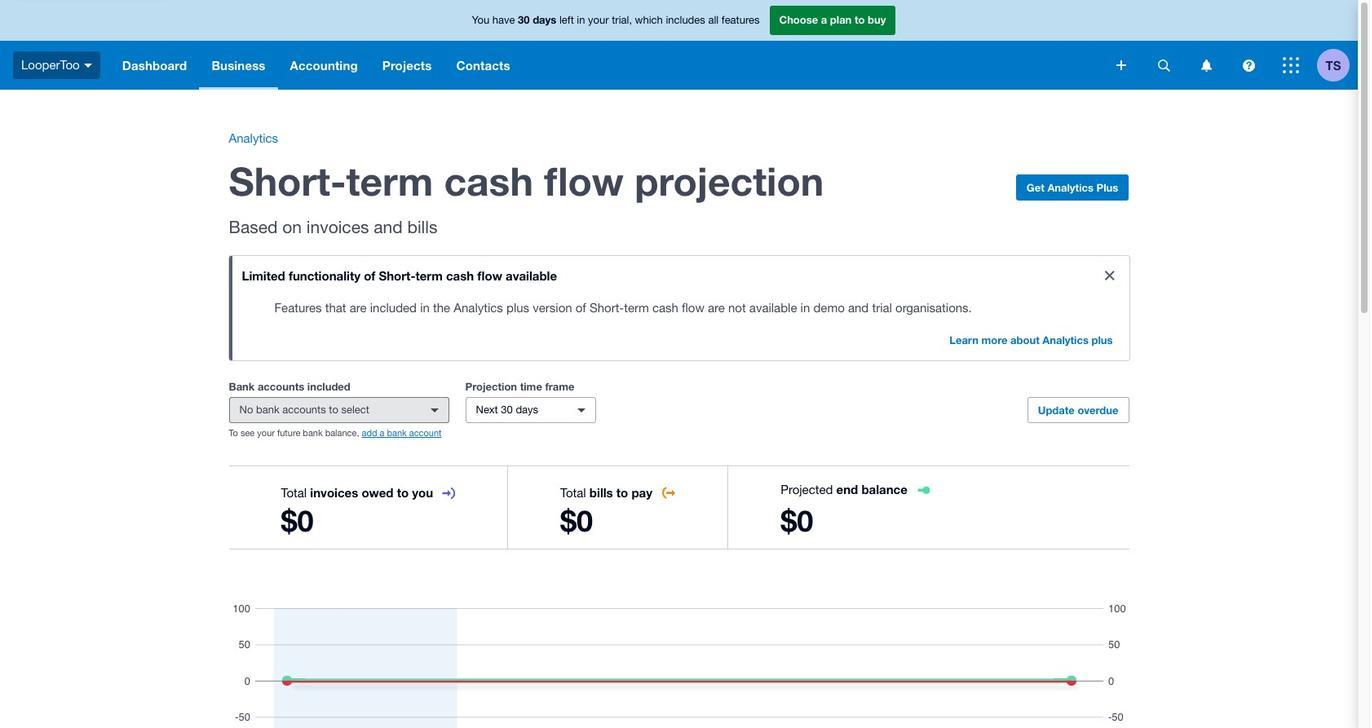 Task type: vqa. For each thing, say whether or not it's contained in the screenshot.
1st the Enter from the bottom of the page
no



Task type: locate. For each thing, give the bounding box(es) containing it.
ts
[[1326, 58, 1342, 72]]

of right version
[[576, 301, 586, 315]]

1 vertical spatial of
[[576, 301, 586, 315]]

projection
[[465, 380, 517, 393]]

projected
[[781, 483, 833, 497]]

to for no bank accounts to select
[[329, 404, 338, 416]]

add a bank account link
[[362, 428, 442, 438]]

bank accounts included
[[229, 380, 351, 393]]

demo
[[814, 301, 845, 315]]

0 horizontal spatial short-
[[229, 157, 346, 204]]

to left "select"
[[329, 404, 338, 416]]

total left pay
[[560, 486, 586, 500]]

0 horizontal spatial bills
[[407, 217, 438, 237]]

short-term cash flow projection
[[229, 157, 824, 204]]

1 horizontal spatial are
[[708, 301, 725, 315]]

of right functionality
[[364, 268, 376, 283]]

update
[[1038, 404, 1075, 417]]

1 horizontal spatial your
[[588, 14, 609, 26]]

2 horizontal spatial bank
[[387, 428, 407, 438]]

1 horizontal spatial available
[[750, 301, 797, 315]]

days left the 'left'
[[533, 13, 557, 26]]

to left pay
[[617, 485, 628, 500]]

which
[[635, 14, 663, 26]]

0 horizontal spatial of
[[364, 268, 376, 283]]

1 $0 from the left
[[281, 503, 314, 538]]

accounts
[[258, 380, 304, 393], [282, 404, 326, 416]]

analytics right the
[[454, 301, 503, 315]]

1 vertical spatial plus
[[1092, 334, 1113, 347]]

0 vertical spatial available
[[506, 268, 557, 283]]

in left the
[[420, 301, 430, 315]]

bills left pay
[[590, 485, 613, 500]]

future
[[277, 428, 300, 438]]

2 $0 from the left
[[560, 503, 593, 538]]

in left demo
[[801, 301, 810, 315]]

your inside you have 30 days left in your trial, which includes all features
[[588, 14, 609, 26]]

2 vertical spatial flow
[[682, 301, 705, 315]]

to inside "total invoices owed to you $0"
[[397, 485, 409, 500]]

0 horizontal spatial are
[[350, 301, 367, 315]]

1 vertical spatial invoices
[[310, 485, 358, 500]]

svg image inside loopertoo popup button
[[84, 63, 92, 68]]

1 vertical spatial bills
[[590, 485, 613, 500]]

left
[[560, 14, 574, 26]]

0 horizontal spatial $0
[[281, 503, 314, 538]]

banner containing ts
[[0, 0, 1358, 90]]

1 horizontal spatial plus
[[1092, 334, 1113, 347]]

bank
[[256, 404, 280, 416], [303, 428, 323, 438], [387, 428, 407, 438]]

features
[[722, 14, 760, 26]]

your
[[588, 14, 609, 26], [257, 428, 275, 438]]

available
[[506, 268, 557, 283], [750, 301, 797, 315]]

1 total from the left
[[281, 486, 307, 500]]

end
[[837, 482, 858, 497]]

all
[[708, 14, 719, 26]]

not
[[728, 301, 746, 315]]

plus
[[507, 301, 530, 315], [1092, 334, 1113, 347]]

projection
[[635, 157, 824, 204]]

learn
[[950, 334, 979, 347]]

accounts up no bank accounts to select
[[258, 380, 304, 393]]

to inside popup button
[[329, 404, 338, 416]]

1 vertical spatial and
[[848, 301, 869, 315]]

your right see
[[257, 428, 275, 438]]

dashboard
[[122, 58, 187, 73]]

svg image
[[1201, 59, 1212, 71], [1243, 59, 1255, 71], [1117, 60, 1127, 70], [84, 63, 92, 68]]

banner
[[0, 0, 1358, 90]]

are
[[350, 301, 367, 315], [708, 301, 725, 315]]

0 vertical spatial days
[[533, 13, 557, 26]]

1 horizontal spatial bank
[[303, 428, 323, 438]]

1 horizontal spatial short-
[[379, 268, 416, 283]]

1 vertical spatial available
[[750, 301, 797, 315]]

analytics inside "link"
[[1043, 334, 1089, 347]]

of
[[364, 268, 376, 283], [576, 301, 586, 315]]

2 horizontal spatial short-
[[590, 301, 624, 315]]

included
[[370, 301, 417, 315], [307, 380, 351, 393]]

1 horizontal spatial 30
[[518, 13, 530, 26]]

a left the plan
[[821, 13, 827, 26]]

a right add
[[380, 428, 385, 438]]

features
[[275, 301, 322, 315]]

30
[[518, 13, 530, 26], [501, 404, 513, 416]]

a
[[821, 13, 827, 26], [380, 428, 385, 438]]

1 are from the left
[[350, 301, 367, 315]]

analytics
[[229, 131, 278, 145], [1048, 181, 1094, 194], [454, 301, 503, 315], [1043, 334, 1089, 347]]

0 vertical spatial a
[[821, 13, 827, 26]]

you
[[472, 14, 490, 26]]

short- right functionality
[[379, 268, 416, 283]]

and left trial
[[848, 301, 869, 315]]

1 vertical spatial days
[[516, 404, 538, 416]]

0 horizontal spatial flow
[[477, 268, 502, 283]]

1 horizontal spatial of
[[576, 301, 586, 315]]

1 vertical spatial 30
[[501, 404, 513, 416]]

accounts down the bank accounts included
[[282, 404, 326, 416]]

next
[[476, 404, 498, 416]]

2 vertical spatial cash
[[653, 301, 679, 315]]

0 vertical spatial plus
[[507, 301, 530, 315]]

1 horizontal spatial included
[[370, 301, 417, 315]]

analytics right get
[[1048, 181, 1094, 194]]

on
[[282, 217, 302, 237]]

short-
[[229, 157, 346, 204], [379, 268, 416, 283], [590, 301, 624, 315]]

1 horizontal spatial $0
[[560, 503, 593, 538]]

1 vertical spatial accounts
[[282, 404, 326, 416]]

based
[[229, 217, 278, 237]]

0 horizontal spatial bank
[[256, 404, 280, 416]]

bills up limited functionality of short-term cash flow available
[[407, 217, 438, 237]]

available right not
[[750, 301, 797, 315]]

analytics right "about" on the right top of page
[[1043, 334, 1089, 347]]

that
[[325, 301, 346, 315]]

projected end balance
[[781, 482, 908, 497]]

$0
[[281, 503, 314, 538], [560, 503, 593, 538], [781, 503, 814, 538]]

2 total from the left
[[560, 486, 586, 500]]

0 vertical spatial included
[[370, 301, 417, 315]]

bills inside total bills to pay $0
[[590, 485, 613, 500]]

loopertoo button
[[0, 41, 110, 90]]

available up version
[[506, 268, 557, 283]]

3 $0 from the left
[[781, 503, 814, 538]]

0 horizontal spatial total
[[281, 486, 307, 500]]

0 horizontal spatial a
[[380, 428, 385, 438]]

bank right future
[[303, 428, 323, 438]]

included up "no bank accounts to select" popup button
[[307, 380, 351, 393]]

total inside "total invoices owed to you $0"
[[281, 486, 307, 500]]

total inside total bills to pay $0
[[560, 486, 586, 500]]

bank right no
[[256, 404, 280, 416]]

0 horizontal spatial available
[[506, 268, 557, 283]]

flow
[[544, 157, 624, 204], [477, 268, 502, 283], [682, 301, 705, 315]]

0 vertical spatial short-
[[229, 157, 346, 204]]

2 horizontal spatial flow
[[682, 301, 705, 315]]

bank
[[229, 380, 255, 393]]

and up limited functionality of short-term cash flow available
[[374, 217, 403, 237]]

0 horizontal spatial plus
[[507, 301, 530, 315]]

bank right add
[[387, 428, 407, 438]]

cash
[[444, 157, 533, 204], [446, 268, 474, 283], [653, 301, 679, 315]]

30 right the next
[[501, 404, 513, 416]]

add
[[362, 428, 377, 438]]

in right the 'left'
[[577, 14, 585, 26]]

days inside banner
[[533, 13, 557, 26]]

bills
[[407, 217, 438, 237], [590, 485, 613, 500]]

to left buy
[[855, 13, 865, 26]]

to inside total bills to pay $0
[[617, 485, 628, 500]]

owed
[[362, 485, 394, 500]]

2 horizontal spatial $0
[[781, 503, 814, 538]]

to left you
[[397, 485, 409, 500]]

are right that
[[350, 301, 367, 315]]

frame
[[545, 380, 575, 393]]

svg image
[[1283, 57, 1300, 73], [1158, 59, 1170, 71]]

invoices inside "total invoices owed to you $0"
[[310, 485, 358, 500]]

invoices right on
[[307, 217, 369, 237]]

organisations.
[[896, 301, 972, 315]]

included down limited functionality of short-term cash flow available
[[370, 301, 417, 315]]

close button
[[1094, 259, 1126, 292]]

balance
[[862, 482, 908, 497]]

no bank accounts to select button
[[229, 397, 449, 423]]

invoices left owed
[[310, 485, 358, 500]]

total
[[281, 486, 307, 500], [560, 486, 586, 500]]

$0 inside total bills to pay $0
[[560, 503, 593, 538]]

are left not
[[708, 301, 725, 315]]

to for choose a plan to buy
[[855, 13, 865, 26]]

0 vertical spatial invoices
[[307, 217, 369, 237]]

bank inside popup button
[[256, 404, 280, 416]]

1 vertical spatial your
[[257, 428, 275, 438]]

0 vertical spatial of
[[364, 268, 376, 283]]

in
[[577, 14, 585, 26], [420, 301, 430, 315], [801, 301, 810, 315]]

0 vertical spatial your
[[588, 14, 609, 26]]

based on invoices and bills
[[229, 217, 438, 237]]

1 horizontal spatial total
[[560, 486, 586, 500]]

0 vertical spatial flow
[[544, 157, 624, 204]]

your left trial,
[[588, 14, 609, 26]]

total down future
[[281, 486, 307, 500]]

account
[[409, 428, 442, 438]]

1 horizontal spatial in
[[577, 14, 585, 26]]

plus left version
[[507, 301, 530, 315]]

0 horizontal spatial 30
[[501, 404, 513, 416]]

invoices
[[307, 217, 369, 237], [310, 485, 358, 500]]

plus down close button
[[1092, 334, 1113, 347]]

30 right have
[[518, 13, 530, 26]]

to
[[855, 13, 865, 26], [329, 404, 338, 416], [397, 485, 409, 500], [617, 485, 628, 500]]

analytics link
[[229, 131, 278, 145]]

days down time
[[516, 404, 538, 416]]

1 horizontal spatial and
[[848, 301, 869, 315]]

and
[[374, 217, 403, 237], [848, 301, 869, 315]]

0 horizontal spatial included
[[307, 380, 351, 393]]

1 vertical spatial flow
[[477, 268, 502, 283]]

short- right version
[[590, 301, 624, 315]]

short- up on
[[229, 157, 346, 204]]

days
[[533, 13, 557, 26], [516, 404, 538, 416]]

0 vertical spatial and
[[374, 217, 403, 237]]

1 horizontal spatial bills
[[590, 485, 613, 500]]



Task type: describe. For each thing, give the bounding box(es) containing it.
business
[[212, 58, 266, 73]]

next 30 days
[[476, 404, 538, 416]]

1 horizontal spatial flow
[[544, 157, 624, 204]]

30 inside popup button
[[501, 404, 513, 416]]

pay
[[632, 485, 653, 500]]

the
[[433, 301, 450, 315]]

select
[[341, 404, 369, 416]]

to
[[229, 428, 238, 438]]

loopertoo
[[21, 58, 80, 72]]

$0 inside "total invoices owed to you $0"
[[281, 503, 314, 538]]

analytics down the business dropdown button on the top of page
[[229, 131, 278, 145]]

0 horizontal spatial in
[[420, 301, 430, 315]]

2 vertical spatial short-
[[590, 301, 624, 315]]

no
[[239, 404, 253, 416]]

trial,
[[612, 14, 632, 26]]

see
[[241, 428, 255, 438]]

in inside you have 30 days left in your trial, which includes all features
[[577, 14, 585, 26]]

get analytics plus
[[1027, 181, 1119, 194]]

about
[[1011, 334, 1040, 347]]

0 vertical spatial term
[[346, 157, 433, 204]]

functionality
[[289, 268, 361, 283]]

close image
[[1105, 271, 1115, 281]]

total invoices owed to you $0
[[281, 485, 433, 538]]

total for $0
[[560, 486, 586, 500]]

dashboard link
[[110, 41, 199, 90]]

overdue
[[1078, 404, 1119, 417]]

you have 30 days left in your trial, which includes all features
[[472, 13, 760, 26]]

to for total invoices owed to you $0
[[397, 485, 409, 500]]

choose a plan to buy
[[779, 13, 886, 26]]

plus
[[1097, 181, 1119, 194]]

limited functionality of short-term cash flow available
[[242, 268, 557, 283]]

0 vertical spatial bills
[[407, 217, 438, 237]]

version
[[533, 301, 572, 315]]

limited
[[242, 268, 285, 283]]

buy
[[868, 13, 886, 26]]

accounting
[[290, 58, 358, 73]]

contacts button
[[444, 41, 523, 90]]

0 vertical spatial accounts
[[258, 380, 304, 393]]

0 vertical spatial cash
[[444, 157, 533, 204]]

1 horizontal spatial a
[[821, 13, 827, 26]]

update overdue button
[[1028, 397, 1129, 423]]

get analytics plus button
[[1016, 175, 1129, 201]]

2 horizontal spatial in
[[801, 301, 810, 315]]

plan
[[830, 13, 852, 26]]

2 are from the left
[[708, 301, 725, 315]]

features that are included in the analytics plus version of short-term cash flow are not available in demo and trial organisations.
[[275, 301, 972, 315]]

more
[[982, 334, 1008, 347]]

1 vertical spatial short-
[[379, 268, 416, 283]]

accounting button
[[278, 41, 370, 90]]

plus inside "link"
[[1092, 334, 1113, 347]]

learn more about analytics plus link
[[940, 328, 1123, 354]]

0 vertical spatial 30
[[518, 13, 530, 26]]

1 horizontal spatial svg image
[[1283, 57, 1300, 73]]

1 vertical spatial term
[[416, 268, 443, 283]]

0 horizontal spatial and
[[374, 217, 403, 237]]

get
[[1027, 181, 1045, 194]]

update overdue
[[1038, 404, 1119, 417]]

no bank accounts to select
[[239, 404, 369, 416]]

1 vertical spatial a
[[380, 428, 385, 438]]

total for you
[[281, 486, 307, 500]]

you
[[412, 485, 433, 500]]

1 vertical spatial cash
[[446, 268, 474, 283]]

time
[[520, 380, 542, 393]]

projects
[[382, 58, 432, 73]]

analytics inside button
[[1048, 181, 1094, 194]]

next 30 days button
[[465, 397, 596, 423]]

projection time frame
[[465, 380, 575, 393]]

choose
[[779, 13, 818, 26]]

2 vertical spatial term
[[624, 301, 649, 315]]

0 horizontal spatial svg image
[[1158, 59, 1170, 71]]

0 horizontal spatial your
[[257, 428, 275, 438]]

contacts
[[456, 58, 510, 73]]

days inside popup button
[[516, 404, 538, 416]]

to see your future bank balance, add a bank account
[[229, 428, 442, 438]]

learn more about analytics plus
[[950, 334, 1113, 347]]

business button
[[199, 41, 278, 90]]

have
[[493, 14, 515, 26]]

includes
[[666, 14, 706, 26]]

projects button
[[370, 41, 444, 90]]

accounts inside "no bank accounts to select" popup button
[[282, 404, 326, 416]]

total bills to pay $0
[[560, 485, 653, 538]]

1 vertical spatial included
[[307, 380, 351, 393]]

ts button
[[1318, 41, 1358, 90]]

balance,
[[325, 428, 359, 438]]

trial
[[872, 301, 892, 315]]



